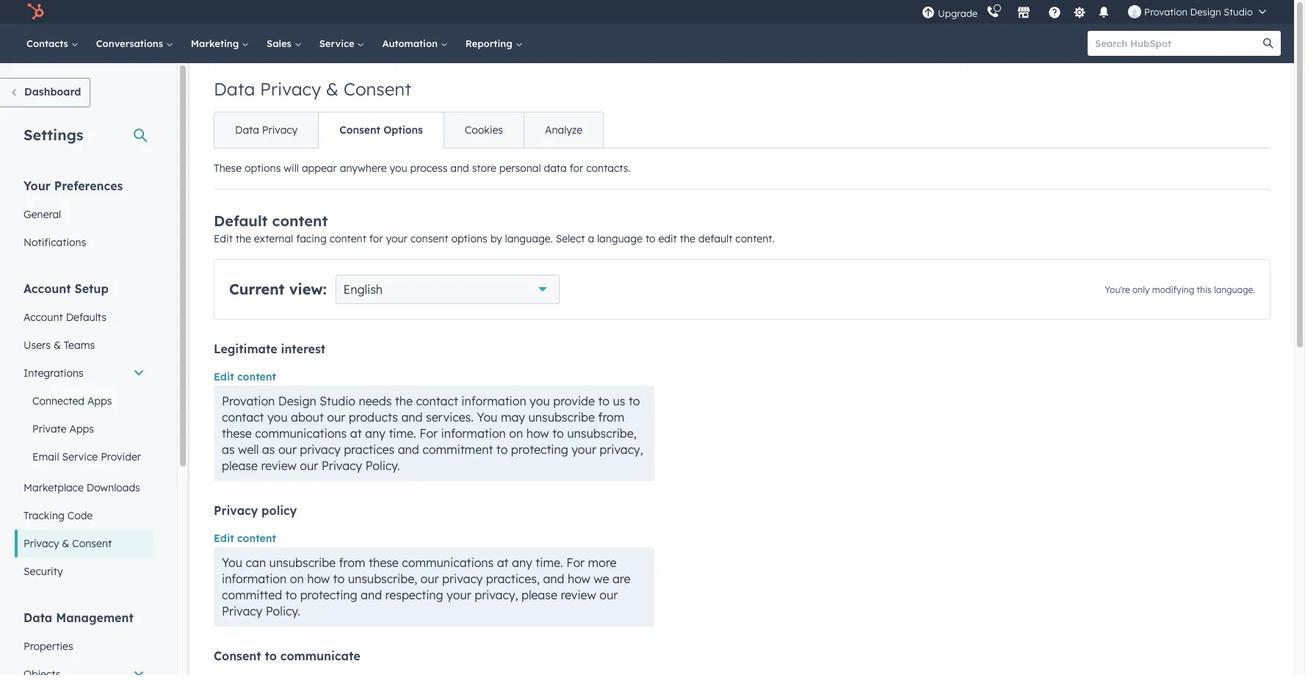 Task type: locate. For each thing, give the bounding box(es) containing it.
service down private apps link
[[62, 450, 98, 463]]

1 vertical spatial for
[[369, 232, 383, 245]]

provation right the james peterson image
[[1144, 6, 1188, 18]]

time. inside you can unsubscribe from these communications at any time. for more information on how to unsubscribe, our privacy practices, and how we are committed to protecting and respecting your privacy, please review our privacy policy.
[[536, 555, 563, 570]]

navigation containing data privacy
[[214, 112, 604, 148]]

you inside 'provation design studio needs the contact information you provide to us to contact you about our products and services. you may unsubscribe from these communications at any time. for information on how to unsubscribe, as well as our privacy practices and commitment to protecting your privacy, please review our privacy policy.'
[[477, 410, 498, 425]]

marketplace downloads link
[[15, 474, 154, 502]]

the
[[236, 232, 251, 245], [680, 232, 695, 245], [395, 394, 413, 408]]

1 vertical spatial design
[[278, 394, 316, 408]]

external
[[254, 232, 293, 245]]

1 horizontal spatial as
[[262, 442, 275, 457]]

any inside you can unsubscribe from these communications at any time. for more information on how to unsubscribe, our privacy practices, and how we are committed to protecting and respecting your privacy, please review our privacy policy.
[[512, 555, 532, 570]]

0 horizontal spatial these
[[222, 426, 252, 441]]

data for data privacy
[[235, 123, 259, 137]]

the down default
[[236, 232, 251, 245]]

time. inside 'provation design studio needs the contact information you provide to us to contact you about our products and services. you may unsubscribe from these communications at any time. for information on how to unsubscribe, as well as our privacy practices and commitment to protecting your privacy, please review our privacy policy.'
[[389, 426, 416, 441]]

on
[[509, 426, 523, 441], [290, 571, 304, 586]]

these up "well"
[[222, 426, 252, 441]]

1 vertical spatial edit content
[[214, 532, 276, 545]]

0 vertical spatial options
[[245, 162, 281, 175]]

upgrade image
[[922, 6, 935, 19]]

your right respecting
[[447, 588, 471, 602]]

2 vertical spatial information
[[222, 571, 287, 586]]

1 vertical spatial apps
[[69, 422, 94, 436]]

language. right the by at left
[[505, 232, 553, 245]]

privacy inside 'provation design studio needs the contact information you provide to us to contact you about our products and services. you may unsubscribe from these communications at any time. for information on how to unsubscribe, as well as our privacy practices and commitment to protecting your privacy, please review our privacy policy.'
[[322, 458, 362, 473]]

2 edit content button from the top
[[214, 530, 276, 547]]

automation link
[[373, 24, 457, 63]]

1 vertical spatial you
[[530, 394, 550, 408]]

consent down "tracking code" link on the left bottom of the page
[[72, 537, 112, 550]]

private apps link
[[15, 415, 154, 443]]

content
[[272, 212, 328, 230], [330, 232, 366, 245], [237, 370, 276, 383], [237, 532, 276, 545]]

1 vertical spatial protecting
[[300, 588, 357, 602]]

1 horizontal spatial communications
[[402, 555, 494, 570]]

communications down about
[[255, 426, 347, 441]]

1 vertical spatial provation
[[222, 394, 275, 408]]

1 edit content from the top
[[214, 370, 276, 383]]

connected
[[32, 394, 84, 408]]

1 horizontal spatial language.
[[1214, 284, 1255, 295]]

and left services.
[[401, 410, 423, 425]]

0 vertical spatial edit
[[214, 232, 233, 245]]

integrations button
[[15, 359, 154, 387]]

edit content button
[[214, 368, 276, 386], [214, 530, 276, 547]]

your inside you can unsubscribe from these communications at any time. for more information on how to unsubscribe, our privacy practices, and how we are committed to protecting and respecting your privacy, please review our privacy policy.
[[447, 588, 471, 602]]

1 vertical spatial contact
[[222, 410, 264, 425]]

0 vertical spatial from
[[598, 410, 625, 425]]

please inside 'provation design studio needs the contact information you provide to us to contact you about our products and services. you may unsubscribe from these communications at any time. for information on how to unsubscribe, as well as our privacy practices and commitment to protecting your privacy, please review our privacy policy.'
[[222, 458, 258, 473]]

1 horizontal spatial time.
[[536, 555, 563, 570]]

options left the by at left
[[451, 232, 488, 245]]

account for account defaults
[[24, 311, 63, 324]]

0 horizontal spatial as
[[222, 442, 235, 457]]

content up can on the bottom left
[[237, 532, 276, 545]]

you left process
[[390, 162, 407, 175]]

apps
[[87, 394, 112, 408], [69, 422, 94, 436]]

review
[[261, 458, 297, 473], [561, 588, 596, 602]]

your preferences element
[[15, 178, 154, 256]]

cookies link
[[444, 112, 524, 148]]

only
[[1133, 284, 1150, 295]]

1 vertical spatial at
[[497, 555, 509, 570]]

0 horizontal spatial review
[[261, 458, 297, 473]]

0 vertical spatial your
[[386, 232, 408, 245]]

any up practices,
[[512, 555, 532, 570]]

studio up about
[[320, 394, 356, 408]]

current view:
[[229, 280, 327, 298]]

3 edit from the top
[[214, 532, 234, 545]]

1 vertical spatial unsubscribe
[[269, 555, 336, 570]]

0 horizontal spatial you
[[267, 410, 288, 425]]

privacy
[[260, 78, 321, 100], [262, 123, 298, 137], [322, 458, 362, 473], [214, 503, 258, 518], [24, 537, 59, 550], [222, 604, 262, 618]]

1 vertical spatial your
[[572, 442, 596, 457]]

policy.
[[365, 458, 400, 473], [266, 604, 300, 618]]

as right "well"
[[262, 442, 275, 457]]

marketing link
[[182, 24, 258, 63]]

you left provide
[[530, 394, 550, 408]]

1 horizontal spatial the
[[395, 394, 413, 408]]

edit content button up can on the bottom left
[[214, 530, 276, 547]]

any down the products
[[365, 426, 386, 441]]

unsubscribe down provide
[[528, 410, 595, 425]]

0 vertical spatial time.
[[389, 426, 416, 441]]

policy. inside 'provation design studio needs the contact information you provide to us to contact you about our products and services. you may unsubscribe from these communications at any time. for information on how to unsubscribe, as well as our privacy practices and commitment to protecting your privacy, please review our privacy policy.'
[[365, 458, 400, 473]]

privacy left practices,
[[442, 571, 483, 586]]

0 horizontal spatial you
[[222, 555, 242, 570]]

our
[[327, 410, 345, 425], [278, 442, 297, 457], [300, 458, 318, 473], [421, 571, 439, 586], [600, 588, 618, 602]]

0 vertical spatial for
[[420, 426, 438, 441]]

edit for privacy
[[214, 532, 234, 545]]

you inside you can unsubscribe from these communications at any time. for more information on how to unsubscribe, our privacy practices, and how we are committed to protecting and respecting your privacy, please review our privacy policy.
[[222, 555, 242, 570]]

you left can on the bottom left
[[222, 555, 242, 570]]

options
[[245, 162, 281, 175], [451, 232, 488, 245]]

0 vertical spatial protecting
[[511, 442, 568, 457]]

calling icon image
[[987, 6, 1000, 19]]

privacy down practices
[[322, 458, 362, 473]]

1 vertical spatial edit
[[214, 370, 234, 383]]

marketplaces image
[[1017, 7, 1031, 20]]

for up english
[[369, 232, 383, 245]]

the right needs
[[395, 394, 413, 408]]

1 horizontal spatial unsubscribe
[[528, 410, 595, 425]]

unsubscribe inside 'provation design studio needs the contact information you provide to us to contact you about our products and services. you may unsubscribe from these communications at any time. for information on how to unsubscribe, as well as our privacy practices and commitment to protecting your privacy, please review our privacy policy.'
[[528, 410, 595, 425]]

protecting up communicate
[[300, 588, 357, 602]]

at up practices
[[350, 426, 362, 441]]

consent options
[[340, 123, 423, 137]]

navigation
[[214, 112, 604, 148]]

please down "well"
[[222, 458, 258, 473]]

legitimate
[[214, 342, 277, 356]]

data for data management
[[24, 610, 52, 625]]

time. down the products
[[389, 426, 416, 441]]

design inside popup button
[[1190, 6, 1221, 18]]

design up about
[[278, 394, 316, 408]]

0 vertical spatial any
[[365, 426, 386, 441]]

these up respecting
[[369, 555, 399, 570]]

and left respecting
[[361, 588, 382, 602]]

data down marketing link
[[214, 78, 255, 100]]

edit content down legitimate
[[214, 370, 276, 383]]

for left more
[[566, 555, 585, 570]]

1 horizontal spatial for
[[566, 555, 585, 570]]

0 horizontal spatial service
[[62, 450, 98, 463]]

1 horizontal spatial protecting
[[511, 442, 568, 457]]

0 horizontal spatial design
[[278, 394, 316, 408]]

data up these
[[235, 123, 259, 137]]

0 vertical spatial design
[[1190, 6, 1221, 18]]

1 vertical spatial information
[[441, 426, 506, 441]]

will
[[284, 162, 299, 175]]

you
[[390, 162, 407, 175], [530, 394, 550, 408], [267, 410, 288, 425]]

edit for legitimate
[[214, 370, 234, 383]]

account
[[24, 281, 71, 296], [24, 311, 63, 324]]

2 vertical spatial &
[[62, 537, 69, 550]]

0 horizontal spatial unsubscribe,
[[348, 571, 417, 586]]

2 as from the left
[[262, 442, 275, 457]]

for
[[420, 426, 438, 441], [566, 555, 585, 570]]

& for consent
[[62, 537, 69, 550]]

at inside you can unsubscribe from these communications at any time. for more information on how to unsubscribe, our privacy practices, and how we are committed to protecting and respecting your privacy, please review our privacy policy.
[[497, 555, 509, 570]]

design
[[1190, 6, 1221, 18], [278, 394, 316, 408]]

policy. down practices
[[365, 458, 400, 473]]

modifying
[[1152, 284, 1194, 295]]

0 vertical spatial communications
[[255, 426, 347, 441]]

for down services.
[[420, 426, 438, 441]]

account up account defaults
[[24, 281, 71, 296]]

0 horizontal spatial for
[[420, 426, 438, 441]]

design up "search hubspot" search box
[[1190, 6, 1221, 18]]

1 horizontal spatial options
[[451, 232, 488, 245]]

& down the "service" link
[[326, 78, 339, 100]]

privacy, inside you can unsubscribe from these communications at any time. for more information on how to unsubscribe, our privacy practices, and how we are committed to protecting and respecting your privacy, please review our privacy policy.
[[475, 588, 518, 602]]

provide
[[553, 394, 595, 408]]

studio for provation design studio
[[1224, 6, 1253, 18]]

consent up anywhere
[[340, 123, 381, 137]]

you're
[[1105, 284, 1130, 295]]

1 vertical spatial options
[[451, 232, 488, 245]]

1 vertical spatial you
[[222, 555, 242, 570]]

account up users
[[24, 311, 63, 324]]

dashboard link
[[0, 78, 91, 107]]

protecting
[[511, 442, 568, 457], [300, 588, 357, 602]]

0 horizontal spatial privacy,
[[475, 588, 518, 602]]

data privacy
[[235, 123, 298, 137]]

default
[[698, 232, 733, 245]]

1 vertical spatial unsubscribe,
[[348, 571, 417, 586]]

1 horizontal spatial service
[[319, 37, 357, 49]]

data management element
[[15, 610, 154, 675]]

private apps
[[32, 422, 94, 436]]

0 vertical spatial on
[[509, 426, 523, 441]]

provation inside popup button
[[1144, 6, 1188, 18]]

your left consent
[[386, 232, 408, 245]]

& down the tracking code
[[62, 537, 69, 550]]

setup
[[75, 281, 109, 296]]

protecting inside you can unsubscribe from these communications at any time. for more information on how to unsubscribe, our privacy practices, and how we are committed to protecting and respecting your privacy, please review our privacy policy.
[[300, 588, 357, 602]]

studio
[[1224, 6, 1253, 18], [320, 394, 356, 408]]

2 vertical spatial data
[[24, 610, 52, 625]]

protecting down may
[[511, 442, 568, 457]]

0 vertical spatial unsubscribe
[[528, 410, 595, 425]]

1 edit content button from the top
[[214, 368, 276, 386]]

edit down legitimate
[[214, 370, 234, 383]]

studio inside popup button
[[1224, 6, 1253, 18]]

0 horizontal spatial from
[[339, 555, 365, 570]]

settings image
[[1073, 6, 1086, 19]]

unsubscribe, up respecting
[[348, 571, 417, 586]]

0 horizontal spatial privacy
[[300, 442, 341, 457]]

1 edit from the top
[[214, 232, 233, 245]]

your
[[386, 232, 408, 245], [572, 442, 596, 457], [447, 588, 471, 602]]

provation design studio
[[1144, 6, 1253, 18]]

design for provation design studio needs the contact information you provide to us to contact you about our products and services. you may unsubscribe from these communications at any time. for information on how to unsubscribe, as well as our privacy practices and commitment to protecting your privacy, please review our privacy policy.
[[278, 394, 316, 408]]

you're only modifying this language.
[[1105, 284, 1255, 295]]

0 horizontal spatial communications
[[255, 426, 347, 441]]

0 vertical spatial privacy,
[[600, 442, 643, 457]]

provation for provation design studio
[[1144, 6, 1188, 18]]

0 horizontal spatial any
[[365, 426, 386, 441]]

privacy, down practices,
[[475, 588, 518, 602]]

0 vertical spatial unsubscribe,
[[567, 426, 637, 441]]

0 vertical spatial studio
[[1224, 6, 1253, 18]]

at
[[350, 426, 362, 441], [497, 555, 509, 570]]

at up practices,
[[497, 555, 509, 570]]

data up properties
[[24, 610, 52, 625]]

edit
[[658, 232, 677, 245]]

apps for private apps
[[69, 422, 94, 436]]

select
[[556, 232, 585, 245]]

code
[[67, 509, 93, 522]]

1 horizontal spatial you
[[477, 410, 498, 425]]

unsubscribe,
[[567, 426, 637, 441], [348, 571, 417, 586]]

0 vertical spatial account
[[24, 281, 71, 296]]

information up may
[[462, 394, 526, 408]]

apps up private apps link
[[87, 394, 112, 408]]

2 horizontal spatial your
[[572, 442, 596, 457]]

account setup element
[[15, 281, 154, 585]]

1 horizontal spatial provation
[[1144, 6, 1188, 18]]

policy
[[262, 503, 297, 518]]

tracking code link
[[15, 502, 154, 530]]

privacy down committed
[[222, 604, 262, 618]]

review down "we"
[[561, 588, 596, 602]]

1 vertical spatial any
[[512, 555, 532, 570]]

language. right this
[[1214, 284, 1255, 295]]

privacy, down us
[[600, 442, 643, 457]]

0 vertical spatial service
[[319, 37, 357, 49]]

1 vertical spatial communications
[[402, 555, 494, 570]]

0 horizontal spatial at
[[350, 426, 362, 441]]

we
[[594, 571, 609, 586]]

1 vertical spatial policy.
[[266, 604, 300, 618]]

provation
[[1144, 6, 1188, 18], [222, 394, 275, 408]]

information up commitment in the left of the page
[[441, 426, 506, 441]]

0 horizontal spatial protecting
[[300, 588, 357, 602]]

contact up services.
[[416, 394, 458, 408]]

edit content up can on the bottom left
[[214, 532, 276, 545]]

by
[[490, 232, 502, 245]]

0 vertical spatial data
[[214, 78, 255, 100]]

0 horizontal spatial for
[[369, 232, 383, 245]]

1 vertical spatial language.
[[1214, 284, 1255, 295]]

for inside default content edit the external facing content for your consent options by language. select a language to edit the default content.
[[369, 232, 383, 245]]

information down can on the bottom left
[[222, 571, 287, 586]]

&
[[326, 78, 339, 100], [54, 339, 61, 352], [62, 537, 69, 550]]

service link
[[310, 24, 373, 63]]

edit down default
[[214, 232, 233, 245]]

0 vertical spatial you
[[390, 162, 407, 175]]

please down practices,
[[521, 588, 557, 602]]

communicate
[[280, 649, 360, 663]]

0 horizontal spatial &
[[54, 339, 61, 352]]

0 vertical spatial these
[[222, 426, 252, 441]]

privacy up will
[[262, 123, 298, 137]]

privacy inside 'provation design studio needs the contact information you provide to us to contact you about our products and services. you may unsubscribe from these communications at any time. for information on how to unsubscribe, as well as our privacy practices and commitment to protecting your privacy, please review our privacy policy.'
[[300, 442, 341, 457]]

1 vertical spatial privacy
[[442, 571, 483, 586]]

unsubscribe, inside 'provation design studio needs the contact information you provide to us to contact you about our products and services. you may unsubscribe from these communications at any time. for information on how to unsubscribe, as well as our privacy practices and commitment to protecting your privacy, please review our privacy policy.'
[[567, 426, 637, 441]]

help image
[[1048, 7, 1061, 20]]

2 horizontal spatial you
[[530, 394, 550, 408]]

design inside 'provation design studio needs the contact information you provide to us to contact you about our products and services. you may unsubscribe from these communications at any time. for information on how to unsubscribe, as well as our privacy practices and commitment to protecting your privacy, please review our privacy policy.'
[[278, 394, 316, 408]]

on down may
[[509, 426, 523, 441]]

1 horizontal spatial how
[[526, 426, 549, 441]]

content.
[[735, 232, 775, 245]]

your down provide
[[572, 442, 596, 457]]

about
[[291, 410, 324, 425]]

appear
[[302, 162, 337, 175]]

1 horizontal spatial you
[[390, 162, 407, 175]]

& right users
[[54, 339, 61, 352]]

and right practices,
[[543, 571, 564, 586]]

you
[[477, 410, 498, 425], [222, 555, 242, 570]]

at inside 'provation design studio needs the contact information you provide to us to contact you about our products and services. you may unsubscribe from these communications at any time. for information on how to unsubscribe, as well as our privacy practices and commitment to protecting your privacy, please review our privacy policy.'
[[350, 426, 362, 441]]

0 horizontal spatial your
[[386, 232, 408, 245]]

privacy down about
[[300, 442, 341, 457]]

unsubscribe, down us
[[567, 426, 637, 441]]

on inside you can unsubscribe from these communications at any time. for more information on how to unsubscribe, our privacy practices, and how we are committed to protecting and respecting your privacy, please review our privacy policy.
[[290, 571, 304, 586]]

1 vertical spatial data
[[235, 123, 259, 137]]

process
[[410, 162, 448, 175]]

service
[[319, 37, 357, 49], [62, 450, 98, 463]]

time. up practices,
[[536, 555, 563, 570]]

0 horizontal spatial contact
[[222, 410, 264, 425]]

the right edit
[[680, 232, 695, 245]]

provation up "well"
[[222, 394, 275, 408]]

0 horizontal spatial policy.
[[266, 604, 300, 618]]

conversations
[[96, 37, 166, 49]]

studio inside 'provation design studio needs the contact information you provide to us to contact you about our products and services. you may unsubscribe from these communications at any time. for information on how to unsubscribe, as well as our privacy practices and commitment to protecting your privacy, please review our privacy policy.'
[[320, 394, 356, 408]]

settings link
[[1070, 4, 1089, 19]]

0 vertical spatial for
[[570, 162, 583, 175]]

these inside 'provation design studio needs the contact information you provide to us to contact you about our products and services. you may unsubscribe from these communications at any time. for information on how to unsubscribe, as well as our privacy practices and commitment to protecting your privacy, please review our privacy policy.'
[[222, 426, 252, 441]]

well
[[238, 442, 259, 457]]

consent inside navigation
[[340, 123, 381, 137]]

your preferences
[[24, 178, 123, 193]]

1 horizontal spatial at
[[497, 555, 509, 570]]

service up data privacy & consent
[[319, 37, 357, 49]]

please inside you can unsubscribe from these communications at any time. for more information on how to unsubscribe, our privacy practices, and how we are committed to protecting and respecting your privacy, please review our privacy policy.
[[521, 588, 557, 602]]

contact up "well"
[[222, 410, 264, 425]]

studio up "search hubspot" search box
[[1224, 6, 1253, 18]]

calling icon button
[[981, 2, 1006, 21]]

1 horizontal spatial privacy
[[442, 571, 483, 586]]

can
[[246, 555, 266, 570]]

edit down privacy policy
[[214, 532, 234, 545]]

1 horizontal spatial on
[[509, 426, 523, 441]]

0 vertical spatial language.
[[505, 232, 553, 245]]

content right facing
[[330, 232, 366, 245]]

unsubscribe
[[528, 410, 595, 425], [269, 555, 336, 570]]

1 vertical spatial review
[[561, 588, 596, 602]]

information
[[462, 394, 526, 408], [441, 426, 506, 441], [222, 571, 287, 586]]

1 account from the top
[[24, 281, 71, 296]]

on down policy in the left bottom of the page
[[290, 571, 304, 586]]

unsubscribe right can on the bottom left
[[269, 555, 336, 570]]

view:
[[289, 280, 327, 298]]

data management
[[24, 610, 133, 625]]

0 horizontal spatial please
[[222, 458, 258, 473]]

privacy up security on the bottom of page
[[24, 537, 59, 550]]

0 horizontal spatial unsubscribe
[[269, 555, 336, 570]]

policy. down committed
[[266, 604, 300, 618]]

apps for connected apps
[[87, 394, 112, 408]]

review up policy in the left bottom of the page
[[261, 458, 297, 473]]

needs
[[359, 394, 392, 408]]

marketplaces button
[[1009, 0, 1039, 24]]

for right data
[[570, 162, 583, 175]]

you left may
[[477, 410, 498, 425]]

1 vertical spatial from
[[339, 555, 365, 570]]

interest
[[281, 342, 325, 356]]

you left about
[[267, 410, 288, 425]]

2 vertical spatial edit
[[214, 532, 234, 545]]

options left will
[[245, 162, 281, 175]]

apps down connected apps link
[[69, 422, 94, 436]]

provation inside 'provation design studio needs the contact information you provide to us to contact you about our products and services. you may unsubscribe from these communications at any time. for information on how to unsubscribe, as well as our privacy practices and commitment to protecting your privacy, please review our privacy policy.'
[[222, 394, 275, 408]]

for inside 'provation design studio needs the contact information you provide to us to contact you about our products and services. you may unsubscribe from these communications at any time. for information on how to unsubscribe, as well as our privacy practices and commitment to protecting your privacy, please review our privacy policy.'
[[420, 426, 438, 441]]

on inside 'provation design studio needs the contact information you provide to us to contact you about our products and services. you may unsubscribe from these communications at any time. for information on how to unsubscribe, as well as our privacy practices and commitment to protecting your privacy, please review our privacy policy.'
[[509, 426, 523, 441]]

1 horizontal spatial privacy,
[[600, 442, 643, 457]]

communications up respecting
[[402, 555, 494, 570]]

security
[[24, 565, 63, 578]]

products
[[349, 410, 398, 425]]

0 horizontal spatial time.
[[389, 426, 416, 441]]

communications inside 'provation design studio needs the contact information you provide to us to contact you about our products and services. you may unsubscribe from these communications at any time. for information on how to unsubscribe, as well as our privacy practices and commitment to protecting your privacy, please review our privacy policy.'
[[255, 426, 347, 441]]

1 vertical spatial privacy,
[[475, 588, 518, 602]]

2 account from the top
[[24, 311, 63, 324]]

contacts link
[[18, 24, 87, 63]]

edit content button down legitimate
[[214, 368, 276, 386]]

analyze
[[545, 123, 583, 137]]

edit content for provation
[[214, 370, 276, 383]]

legitimate interest
[[214, 342, 325, 356]]

1 vertical spatial account
[[24, 311, 63, 324]]

2 edit content from the top
[[214, 532, 276, 545]]

1 horizontal spatial &
[[62, 537, 69, 550]]

as left "well"
[[222, 442, 235, 457]]

menu
[[920, 0, 1277, 24]]

2 edit from the top
[[214, 370, 234, 383]]

to inside default content edit the external facing content for your consent options by language. select a language to edit the default content.
[[646, 232, 656, 245]]



Task type: vqa. For each thing, say whether or not it's contained in the screenshot.
left Please
yes



Task type: describe. For each thing, give the bounding box(es) containing it.
how inside 'provation design studio needs the contact information you provide to us to contact you about our products and services. you may unsubscribe from these communications at any time. for information on how to unsubscribe, as well as our privacy practices and commitment to protecting your privacy, please review our privacy policy.'
[[526, 426, 549, 441]]

policy. inside you can unsubscribe from these communications at any time. for more information on how to unsubscribe, our privacy practices, and how we are committed to protecting and respecting your privacy, please review our privacy policy.
[[266, 604, 300, 618]]

service inside account setup element
[[62, 450, 98, 463]]

search image
[[1263, 38, 1274, 48]]

facing
[[296, 232, 327, 245]]

and right practices
[[398, 442, 419, 457]]

help button
[[1042, 0, 1067, 24]]

communications inside you can unsubscribe from these communications at any time. for more information on how to unsubscribe, our privacy practices, and how we are committed to protecting and respecting your privacy, please review our privacy policy.
[[402, 555, 494, 570]]

anywhere
[[340, 162, 387, 175]]

for inside you can unsubscribe from these communications at any time. for more information on how to unsubscribe, our privacy practices, and how we are committed to protecting and respecting your privacy, please review our privacy policy.
[[566, 555, 585, 570]]

marketplace downloads
[[24, 481, 140, 494]]

edit inside default content edit the external facing content for your consent options by language. select a language to edit the default content.
[[214, 232, 233, 245]]

review inside you can unsubscribe from these communications at any time. for more information on how to unsubscribe, our privacy practices, and how we are committed to protecting and respecting your privacy, please review our privacy policy.
[[561, 588, 596, 602]]

provation design studio button
[[1119, 0, 1275, 24]]

automation
[[382, 37, 441, 49]]

james peterson image
[[1128, 5, 1142, 18]]

users & teams link
[[15, 331, 154, 359]]

0 vertical spatial contact
[[416, 394, 458, 408]]

privacy inside account setup element
[[24, 537, 59, 550]]

privacy down sales link at the left top of the page
[[260, 78, 321, 100]]

0 horizontal spatial the
[[236, 232, 251, 245]]

general link
[[15, 201, 154, 228]]

0 vertical spatial &
[[326, 78, 339, 100]]

you can unsubscribe from these communications at any time. for more information on how to unsubscribe, our privacy practices, and how we are committed to protecting and respecting your privacy, please review our privacy policy.
[[222, 555, 631, 618]]

cookies
[[465, 123, 503, 137]]

your inside default content edit the external facing content for your consent options by language. select a language to edit the default content.
[[386, 232, 408, 245]]

0 horizontal spatial options
[[245, 162, 281, 175]]

notifications button
[[1092, 0, 1117, 24]]

dashboard
[[24, 85, 81, 98]]

privacy & consent link
[[15, 530, 154, 557]]

defaults
[[66, 311, 106, 324]]

practices,
[[486, 571, 540, 586]]

edit content button for provation
[[214, 368, 276, 386]]

design for provation design studio
[[1190, 6, 1221, 18]]

content up facing
[[272, 212, 328, 230]]

respecting
[[385, 588, 443, 602]]

store
[[472, 162, 496, 175]]

privacy left policy in the left bottom of the page
[[214, 503, 258, 518]]

connected apps link
[[15, 387, 154, 415]]

these inside you can unsubscribe from these communications at any time. for more information on how to unsubscribe, our privacy practices, and how we are committed to protecting and respecting your privacy, please review our privacy policy.
[[369, 555, 399, 570]]

contacts.
[[586, 162, 631, 175]]

from inside 'provation design studio needs the contact information you provide to us to contact you about our products and services. you may unsubscribe from these communications at any time. for information on how to unsubscribe, as well as our privacy practices and commitment to protecting your privacy, please review our privacy policy.'
[[598, 410, 625, 425]]

properties
[[24, 640, 73, 653]]

default
[[214, 212, 268, 230]]

these
[[214, 162, 242, 175]]

teams
[[64, 339, 95, 352]]

0 horizontal spatial how
[[307, 571, 330, 586]]

options inside default content edit the external facing content for your consent options by language. select a language to edit the default content.
[[451, 232, 488, 245]]

consent options link
[[318, 112, 444, 148]]

provation for provation design studio needs the contact information you provide to us to contact you about our products and services. you may unsubscribe from these communications at any time. for information on how to unsubscribe, as well as our privacy practices and commitment to protecting your privacy, please review our privacy policy.
[[222, 394, 275, 408]]

notifications image
[[1097, 7, 1111, 20]]

edit content for you
[[214, 532, 276, 545]]

account defaults
[[24, 311, 106, 324]]

services.
[[426, 410, 474, 425]]

this
[[1197, 284, 1212, 295]]

conversations link
[[87, 24, 182, 63]]

0 vertical spatial information
[[462, 394, 526, 408]]

any inside 'provation design studio needs the contact information you provide to us to contact you about our products and services. you may unsubscribe from these communications at any time. for information on how to unsubscribe, as well as our privacy practices and commitment to protecting your privacy, please review our privacy policy.'
[[365, 426, 386, 441]]

data privacy link
[[214, 112, 318, 148]]

your
[[24, 178, 51, 193]]

account for account setup
[[24, 281, 71, 296]]

consent up consent options link at the top left of the page
[[344, 78, 411, 100]]

2 horizontal spatial how
[[568, 571, 590, 586]]

preferences
[[54, 178, 123, 193]]

these options will appear anywhere you process and store personal data for contacts.
[[214, 162, 631, 175]]

privacy inside navigation
[[262, 123, 298, 137]]

unsubscribe, inside you can unsubscribe from these communications at any time. for more information on how to unsubscribe, our privacy practices, and how we are committed to protecting and respecting your privacy, please review our privacy policy.
[[348, 571, 417, 586]]

consent inside account setup element
[[72, 537, 112, 550]]

current
[[229, 280, 285, 298]]

practices
[[344, 442, 395, 457]]

data for data privacy & consent
[[214, 78, 255, 100]]

email service provider
[[32, 450, 141, 463]]

email
[[32, 450, 59, 463]]

more
[[588, 555, 617, 570]]

privacy & consent
[[24, 537, 112, 550]]

edit content button for you
[[214, 530, 276, 547]]

information inside you can unsubscribe from these communications at any time. for more information on how to unsubscribe, our privacy practices, and how we are committed to protecting and respecting your privacy, please review our privacy policy.
[[222, 571, 287, 586]]

review inside 'provation design studio needs the contact information you provide to us to contact you about our products and services. you may unsubscribe from these communications at any time. for information on how to unsubscribe, as well as our privacy practices and commitment to protecting your privacy, please review our privacy policy.'
[[261, 458, 297, 473]]

privacy, inside 'provation design studio needs the contact information you provide to us to contact you about our products and services. you may unsubscribe from these communications at any time. for information on how to unsubscribe, as well as our privacy practices and commitment to protecting your privacy, please review our privacy policy.'
[[600, 442, 643, 457]]

commitment
[[423, 442, 493, 457]]

us
[[613, 394, 625, 408]]

from inside you can unsubscribe from these communications at any time. for more information on how to unsubscribe, our privacy practices, and how we are committed to protecting and respecting your privacy, please review our privacy policy.
[[339, 555, 365, 570]]

may
[[501, 410, 525, 425]]

marketing
[[191, 37, 242, 49]]

content down legitimate
[[237, 370, 276, 383]]

language. inside default content edit the external facing content for your consent options by language. select a language to edit the default content.
[[505, 232, 553, 245]]

Search HubSpot search field
[[1088, 31, 1268, 56]]

management
[[56, 610, 133, 625]]

privacy inside you can unsubscribe from these communications at any time. for more information on how to unsubscribe, our privacy practices, and how we are committed to protecting and respecting your privacy, please review our privacy policy.
[[442, 571, 483, 586]]

upgrade
[[938, 7, 978, 19]]

provation design studio needs the contact information you provide to us to contact you about our products and services. you may unsubscribe from these communications at any time. for information on how to unsubscribe, as well as our privacy practices and commitment to protecting your privacy, please review our privacy policy.
[[222, 394, 643, 473]]

settings
[[24, 126, 83, 144]]

sales link
[[258, 24, 310, 63]]

protecting inside 'provation design studio needs the contact information you provide to us to contact you about our products and services. you may unsubscribe from these communications at any time. for information on how to unsubscribe, as well as our privacy practices and commitment to protecting your privacy, please review our privacy policy.'
[[511, 442, 568, 457]]

the inside 'provation design studio needs the contact information you provide to us to contact you about our products and services. you may unsubscribe from these communications at any time. for information on how to unsubscribe, as well as our privacy practices and commitment to protecting your privacy, please review our privacy policy.'
[[395, 394, 413, 408]]

users & teams
[[24, 339, 95, 352]]

options
[[384, 123, 423, 137]]

unsubscribe inside you can unsubscribe from these communications at any time. for more information on how to unsubscribe, our privacy practices, and how we are committed to protecting and respecting your privacy, please review our privacy policy.
[[269, 555, 336, 570]]

tracking code
[[24, 509, 93, 522]]

language
[[597, 232, 643, 245]]

general
[[24, 208, 61, 221]]

and left store
[[450, 162, 469, 175]]

consent to communicate
[[214, 649, 360, 663]]

english button
[[335, 275, 560, 304]]

personal
[[499, 162, 541, 175]]

hubspot image
[[26, 3, 44, 21]]

hubspot link
[[18, 3, 55, 21]]

properties link
[[15, 632, 154, 660]]

search button
[[1256, 31, 1281, 56]]

consent down committed
[[214, 649, 261, 663]]

sales
[[267, 37, 294, 49]]

data privacy & consent
[[214, 78, 411, 100]]

default content edit the external facing content for your consent options by language. select a language to edit the default content.
[[214, 212, 775, 245]]

& for teams
[[54, 339, 61, 352]]

notifications
[[24, 236, 86, 249]]

menu containing provation design studio
[[920, 0, 1277, 24]]

1 as from the left
[[222, 442, 235, 457]]

tracking
[[24, 509, 64, 522]]

privacy inside you can unsubscribe from these communications at any time. for more information on how to unsubscribe, our privacy practices, and how we are committed to protecting and respecting your privacy, please review our privacy policy.
[[222, 604, 262, 618]]

privacy policy
[[214, 503, 297, 518]]

security link
[[15, 557, 154, 585]]

data
[[544, 162, 567, 175]]

your inside 'provation design studio needs the contact information you provide to us to contact you about our products and services. you may unsubscribe from these communications at any time. for information on how to unsubscribe, as well as our privacy practices and commitment to protecting your privacy, please review our privacy policy.'
[[572, 442, 596, 457]]

studio for provation design studio needs the contact information you provide to us to contact you about our products and services. you may unsubscribe from these communications at any time. for information on how to unsubscribe, as well as our privacy practices and commitment to protecting your privacy, please review our privacy policy.
[[320, 394, 356, 408]]

contacts
[[26, 37, 71, 49]]

downloads
[[86, 481, 140, 494]]

2 horizontal spatial the
[[680, 232, 695, 245]]

consent
[[410, 232, 448, 245]]

connected apps
[[32, 394, 112, 408]]

committed
[[222, 588, 282, 602]]



